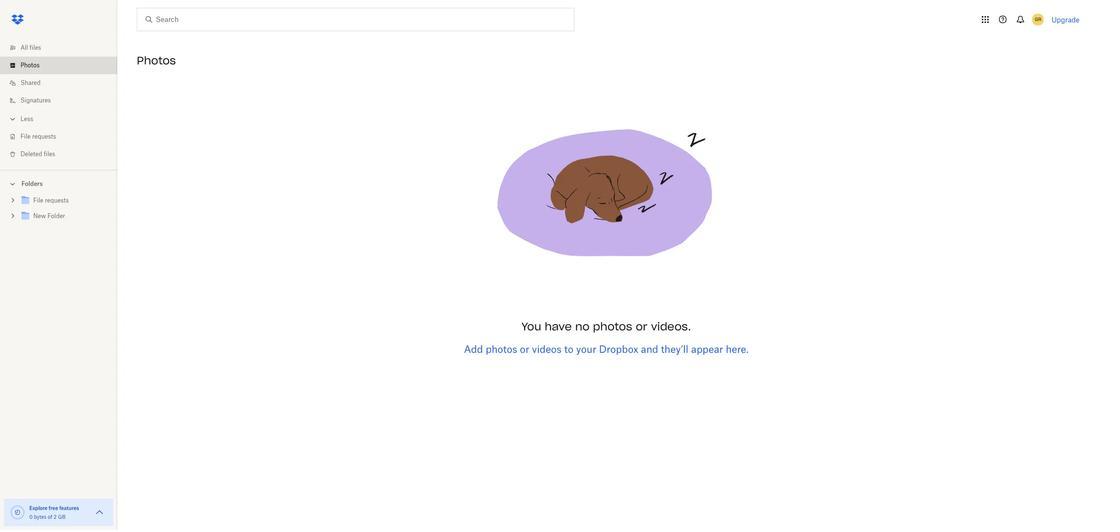 Task type: locate. For each thing, give the bounding box(es) containing it.
explore
[[29, 506, 47, 512]]

videos.
[[651, 320, 691, 334]]

list containing all files
[[0, 33, 117, 170]]

less image
[[8, 114, 18, 124]]

or
[[636, 320, 648, 334], [520, 343, 529, 356]]

explore free features 0 bytes of 2 gb
[[29, 506, 79, 520]]

new folder
[[33, 213, 65, 220]]

1 vertical spatial file
[[33, 197, 43, 204]]

and
[[641, 343, 658, 356]]

shared
[[21, 79, 41, 86]]

0
[[29, 514, 33, 520]]

file
[[21, 133, 31, 140], [33, 197, 43, 204]]

0 horizontal spatial file
[[21, 133, 31, 140]]

file requests link
[[8, 128, 117, 146], [20, 194, 109, 208]]

0 horizontal spatial or
[[520, 343, 529, 356]]

1 vertical spatial file requests link
[[20, 194, 109, 208]]

1 vertical spatial requests
[[45, 197, 69, 204]]

0 horizontal spatial photos
[[21, 62, 40, 69]]

1 vertical spatial files
[[44, 150, 55, 158]]

photos
[[593, 320, 632, 334], [486, 343, 517, 356]]

add photos or videos to your dropbox and they'll appear here.
[[464, 343, 749, 356]]

deleted
[[21, 150, 42, 158]]

new
[[33, 213, 46, 220]]

file requests link up new folder link at the top left
[[20, 194, 109, 208]]

photos right 'add'
[[486, 343, 517, 356]]

photos
[[137, 54, 176, 67], [21, 62, 40, 69]]

requests inside list
[[32, 133, 56, 140]]

gb
[[58, 514, 66, 520]]

less
[[21, 115, 33, 123]]

videos
[[532, 343, 562, 356]]

1 horizontal spatial or
[[636, 320, 648, 334]]

requests up deleted files on the top left of the page
[[32, 133, 56, 140]]

file requests link up deleted files on the top left of the page
[[8, 128, 117, 146]]

0 vertical spatial file requests
[[21, 133, 56, 140]]

group containing file requests
[[0, 191, 117, 232]]

file up new
[[33, 197, 43, 204]]

photos link
[[8, 57, 117, 74]]

list
[[0, 33, 117, 170]]

1 vertical spatial photos
[[486, 343, 517, 356]]

photos list item
[[0, 57, 117, 74]]

file requests up new folder
[[33, 197, 69, 204]]

or left the videos
[[520, 343, 529, 356]]

0 horizontal spatial files
[[30, 44, 41, 51]]

files for deleted files
[[44, 150, 55, 158]]

folders
[[21, 180, 43, 188]]

0 vertical spatial file requests link
[[8, 128, 117, 146]]

1 vertical spatial or
[[520, 343, 529, 356]]

file requests up deleted files on the top left of the page
[[21, 133, 56, 140]]

requests
[[32, 133, 56, 140], [45, 197, 69, 204]]

they'll
[[661, 343, 689, 356]]

sleeping dog on a purple cushion. image
[[484, 74, 729, 319]]

requests up the folder
[[45, 197, 69, 204]]

1 horizontal spatial files
[[44, 150, 55, 158]]

gr
[[1035, 16, 1041, 22]]

0 vertical spatial file
[[21, 133, 31, 140]]

0 vertical spatial files
[[30, 44, 41, 51]]

files right the all
[[30, 44, 41, 51]]

1 horizontal spatial photos
[[593, 320, 632, 334]]

or up and
[[636, 320, 648, 334]]

files
[[30, 44, 41, 51], [44, 150, 55, 158]]

0 vertical spatial requests
[[32, 133, 56, 140]]

file requests
[[21, 133, 56, 140], [33, 197, 69, 204]]

0 horizontal spatial photos
[[486, 343, 517, 356]]

file down the less
[[21, 133, 31, 140]]

you
[[521, 320, 541, 334]]

here.
[[726, 343, 749, 356]]

Search text field
[[156, 14, 554, 25]]

dropbox
[[599, 343, 638, 356]]

all files link
[[8, 39, 117, 57]]

deleted files link
[[8, 146, 117, 163]]

1 horizontal spatial file
[[33, 197, 43, 204]]

add photos or videos to your dropbox and they'll appear here. link
[[464, 343, 749, 356]]

you have no photos or videos.
[[521, 320, 691, 334]]

have
[[545, 320, 572, 334]]

group
[[0, 191, 117, 232]]

files right the deleted
[[44, 150, 55, 158]]

your
[[576, 343, 597, 356]]

bytes
[[34, 514, 46, 520]]

photos up dropbox
[[593, 320, 632, 334]]



Task type: vqa. For each thing, say whether or not it's contained in the screenshot.
topmost Dash
no



Task type: describe. For each thing, give the bounding box(es) containing it.
features
[[59, 506, 79, 512]]

photos inside list item
[[21, 62, 40, 69]]

no
[[575, 320, 590, 334]]

quota usage element
[[10, 505, 25, 521]]

folder
[[48, 213, 65, 220]]

0 vertical spatial photos
[[593, 320, 632, 334]]

gr button
[[1030, 12, 1046, 27]]

deleted files
[[21, 150, 55, 158]]

signatures link
[[8, 92, 117, 109]]

folders button
[[0, 176, 117, 191]]

signatures
[[21, 97, 51, 104]]

dropbox image
[[8, 10, 27, 29]]

all
[[21, 44, 28, 51]]

new folder link
[[20, 210, 109, 223]]

appear
[[691, 343, 723, 356]]

free
[[49, 506, 58, 512]]

upgrade
[[1052, 15, 1080, 24]]

add
[[464, 343, 483, 356]]

0 vertical spatial or
[[636, 320, 648, 334]]

to
[[564, 343, 574, 356]]

upgrade link
[[1052, 15, 1080, 24]]

shared link
[[8, 74, 117, 92]]

1 horizontal spatial photos
[[137, 54, 176, 67]]

requests inside group
[[45, 197, 69, 204]]

2
[[54, 514, 57, 520]]

files for all files
[[30, 44, 41, 51]]

of
[[48, 514, 52, 520]]

all files
[[21, 44, 41, 51]]

1 vertical spatial file requests
[[33, 197, 69, 204]]



